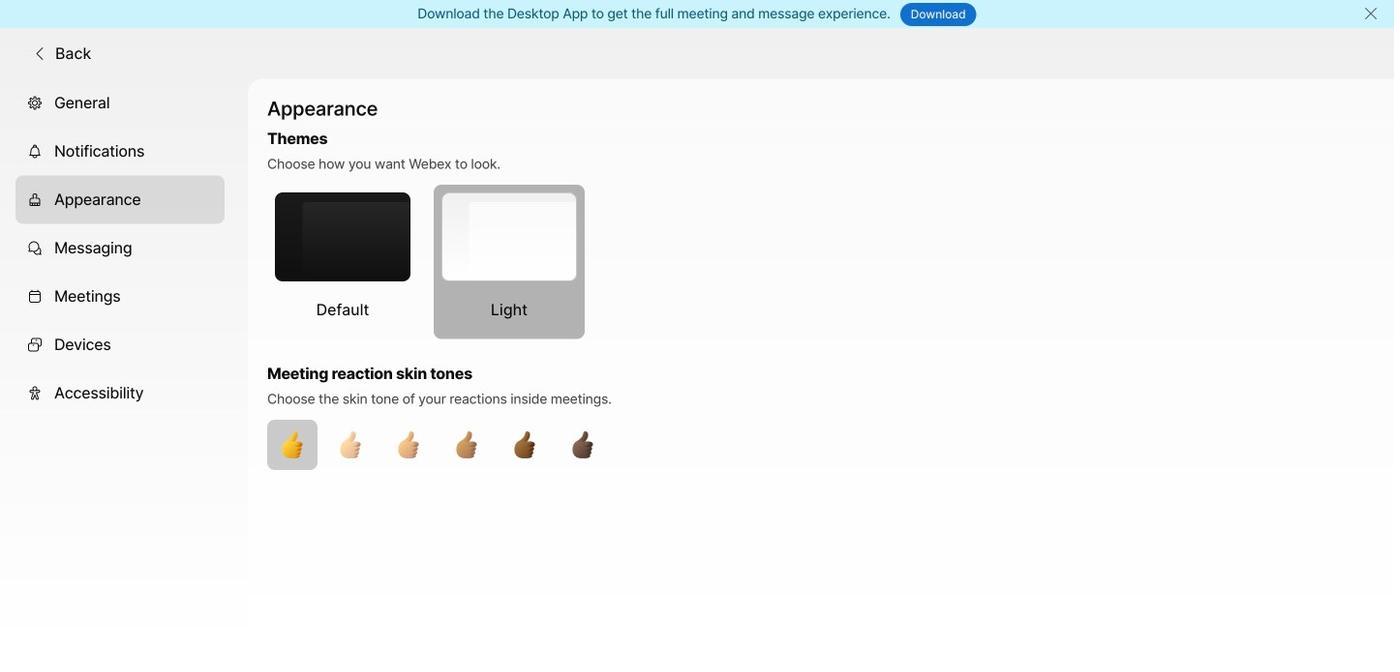 Task type: locate. For each thing, give the bounding box(es) containing it.
2 wrapper image from the top
[[27, 192, 43, 208]]

wrapper image for meetings tab
[[27, 289, 43, 305]]

wrapper image for appearance 'tab'
[[27, 192, 43, 208]]

wrapper image inside messaging tab
[[27, 241, 43, 256]]

notifications tab
[[15, 128, 225, 176]]

wrapper image inside meetings tab
[[27, 289, 43, 305]]

wrapper image for the devices tab
[[27, 338, 43, 353]]

wrapper image inside the devices tab
[[27, 338, 43, 353]]

wrapper image inside accessibility "tab"
[[27, 386, 43, 402]]

devices tab
[[15, 321, 225, 370]]

1 wrapper image from the top
[[27, 96, 43, 111]]

3 wrapper image from the top
[[27, 241, 43, 256]]

messaging tab
[[15, 224, 225, 273]]

5 wrapper image from the top
[[27, 338, 43, 353]]

wrapper image
[[27, 96, 43, 111], [27, 192, 43, 208], [27, 241, 43, 256], [27, 289, 43, 305], [27, 338, 43, 353], [27, 386, 43, 402]]

wrapper image
[[32, 46, 47, 61], [27, 144, 43, 159]]

wrapper image for messaging tab
[[27, 241, 43, 256]]

6 wrapper image from the top
[[27, 386, 43, 402]]

appearance tab
[[15, 176, 225, 224]]

skin tone picker toolbar
[[267, 420, 1141, 471]]

wrapper image inside appearance 'tab'
[[27, 192, 43, 208]]

wrapper image inside notifications tab
[[27, 144, 43, 159]]

1 vertical spatial wrapper image
[[27, 144, 43, 159]]

4 wrapper image from the top
[[27, 289, 43, 305]]

wrapper image inside general tab
[[27, 96, 43, 111]]



Task type: describe. For each thing, give the bounding box(es) containing it.
general tab
[[15, 79, 225, 128]]

settings navigation
[[0, 79, 248, 647]]

meetings tab
[[15, 273, 225, 321]]

accessibility tab
[[15, 370, 225, 418]]

cancel_16 image
[[1364, 6, 1379, 21]]

0 vertical spatial wrapper image
[[32, 46, 47, 61]]

wrapper image for accessibility "tab"
[[27, 386, 43, 402]]

wrapper image for general tab in the top left of the page
[[27, 96, 43, 111]]



Task type: vqa. For each thing, say whether or not it's contained in the screenshot.
3rd list item from the bottom of the page
no



